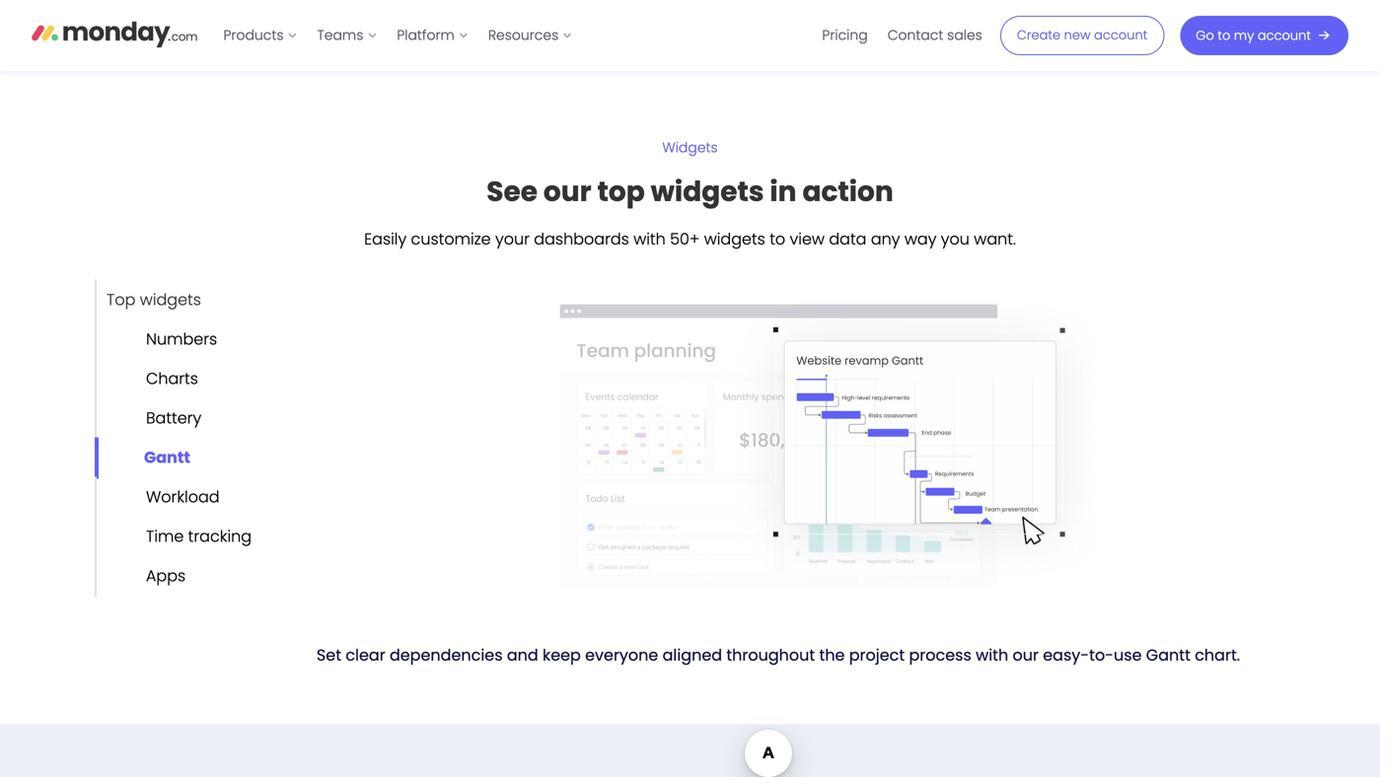 Task type: describe. For each thing, give the bounding box(es) containing it.
want.
[[974, 228, 1016, 250]]

1 horizontal spatial with
[[976, 644, 1009, 666]]

1 horizontal spatial account
[[1258, 27, 1311, 44]]

products link
[[214, 20, 307, 51]]

to inside button
[[1218, 27, 1231, 44]]

workload tab
[[95, 477, 220, 518]]

1 horizontal spatial gantt
[[1146, 644, 1191, 666]]

50+
[[670, 228, 700, 250]]

set
[[317, 644, 341, 666]]

1 vertical spatial to
[[770, 228, 786, 250]]

gantt inside tab
[[144, 447, 190, 469]]

go to my account button
[[1180, 16, 1349, 55]]

your
[[495, 228, 530, 250]]

dependencies
[[390, 644, 503, 666]]

list containing products
[[214, 0, 582, 71]]

top widgets
[[107, 289, 201, 311]]

contact sales
[[888, 26, 983, 45]]

clear
[[346, 644, 385, 666]]

and
[[507, 644, 538, 666]]

charts tab
[[95, 358, 198, 400]]

0 horizontal spatial account
[[1094, 26, 1148, 44]]

pricing
[[822, 26, 868, 45]]

resources link
[[478, 20, 582, 51]]

numbers
[[146, 328, 217, 350]]

throughout
[[727, 644, 815, 666]]

list containing pricing
[[813, 0, 992, 71]]

gantt tab
[[95, 437, 190, 479]]

apps tab
[[95, 556, 186, 597]]

charts
[[146, 368, 198, 390]]

go to my account
[[1196, 27, 1311, 44]]

monday.com logo image
[[32, 13, 198, 54]]

time tracking tab
[[95, 516, 252, 558]]

in
[[770, 172, 797, 211]]

platform link
[[387, 20, 478, 51]]

main element
[[214, 0, 1349, 71]]

to-
[[1089, 644, 1114, 666]]

teams
[[317, 26, 363, 45]]

create new account button
[[1000, 16, 1165, 55]]

teams link
[[307, 20, 387, 51]]

resources
[[488, 26, 559, 45]]

set clear dependencies and keep everyone aligned throughout the project process with our easy-to-use gantt chart.
[[317, 644, 1240, 666]]

battery tab
[[95, 398, 202, 439]]

time
[[146, 526, 184, 548]]

customize
[[411, 228, 491, 250]]

pricing link
[[813, 20, 878, 51]]

products
[[223, 26, 284, 45]]

widgets
[[662, 138, 718, 158]]

you
[[941, 228, 970, 250]]



Task type: vqa. For each thing, say whether or not it's contained in the screenshot.
TOP WIDGETS TAB
yes



Task type: locate. For each thing, give the bounding box(es) containing it.
dashboards
[[534, 228, 629, 250]]

view
[[790, 228, 825, 250]]

to right go
[[1218, 27, 1231, 44]]

0 vertical spatial widgets
[[651, 172, 764, 211]]

see our top widgets in action
[[487, 172, 894, 211]]

0 horizontal spatial our
[[544, 172, 592, 211]]

widgets down widgets
[[651, 172, 764, 211]]

account
[[1094, 26, 1148, 44], [1258, 27, 1311, 44]]

everyone
[[585, 644, 658, 666]]

1 vertical spatial widgets
[[704, 228, 766, 250]]

data
[[829, 228, 867, 250]]

1 list from the left
[[214, 0, 582, 71]]

list
[[214, 0, 582, 71], [813, 0, 992, 71]]

create
[[1017, 26, 1061, 44]]

any
[[871, 228, 900, 250]]

2 vertical spatial widgets
[[140, 289, 201, 311]]

with right process
[[976, 644, 1009, 666]]

0 vertical spatial with
[[634, 228, 666, 250]]

with
[[634, 228, 666, 250], [976, 644, 1009, 666]]

0 horizontal spatial to
[[770, 228, 786, 250]]

widgets inside tab
[[140, 289, 201, 311]]

platform
[[397, 26, 455, 45]]

0 horizontal spatial with
[[634, 228, 666, 250]]

0 vertical spatial our
[[544, 172, 592, 211]]

process
[[909, 644, 972, 666]]

widgets
[[651, 172, 764, 211], [704, 228, 766, 250], [140, 289, 201, 311]]

top widgets tab
[[95, 280, 201, 321]]

gantt right use
[[1146, 644, 1191, 666]]

easy-
[[1043, 644, 1089, 666]]

top
[[598, 172, 645, 211]]

0 vertical spatial to
[[1218, 27, 1231, 44]]

with left 50+
[[634, 228, 666, 250]]

easily customize your dashboards with 50+ widgets to view data any way you want.
[[364, 228, 1016, 250]]

widgets up numbers
[[140, 289, 201, 311]]

our up 'dashboards'
[[544, 172, 592, 211]]

0 vertical spatial gantt
[[144, 447, 190, 469]]

1 horizontal spatial our
[[1013, 644, 1039, 666]]

keep
[[543, 644, 581, 666]]

workload
[[146, 486, 220, 508]]

apps
[[146, 565, 186, 587]]

1 vertical spatial our
[[1013, 644, 1039, 666]]

see
[[487, 172, 538, 211]]

tracking
[[188, 526, 252, 548]]

1 vertical spatial gantt
[[1146, 644, 1191, 666]]

chart.
[[1195, 644, 1240, 666]]

gant image
[[271, 281, 1286, 614]]

gantt down battery
[[144, 447, 190, 469]]

0 horizontal spatial gantt
[[144, 447, 190, 469]]

time tracking
[[146, 526, 252, 548]]

create new account
[[1017, 26, 1148, 44]]

contact
[[888, 26, 944, 45]]

to
[[1218, 27, 1231, 44], [770, 228, 786, 250]]

account right my
[[1258, 27, 1311, 44]]

widgets right 50+
[[704, 228, 766, 250]]

account right new
[[1094, 26, 1148, 44]]

use
[[1114, 644, 1142, 666]]

1 horizontal spatial list
[[813, 0, 992, 71]]

1 horizontal spatial to
[[1218, 27, 1231, 44]]

way
[[905, 228, 937, 250]]

to left view
[[770, 228, 786, 250]]

the
[[819, 644, 845, 666]]

our left easy- in the right of the page
[[1013, 644, 1039, 666]]

0 horizontal spatial list
[[214, 0, 582, 71]]

our
[[544, 172, 592, 211], [1013, 644, 1039, 666]]

new
[[1064, 26, 1091, 44]]

my
[[1234, 27, 1254, 44]]

project
[[849, 644, 905, 666]]

2 list from the left
[[813, 0, 992, 71]]

easily
[[364, 228, 407, 250]]

sales
[[947, 26, 983, 45]]

battery
[[146, 407, 202, 429]]

action
[[803, 172, 894, 211]]

top
[[107, 289, 136, 311]]

go
[[1196, 27, 1215, 44]]

gantt
[[144, 447, 190, 469], [1146, 644, 1191, 666]]

aligned
[[663, 644, 722, 666]]

contact sales button
[[878, 20, 992, 51]]

numbers tab
[[95, 319, 217, 360]]

1 vertical spatial with
[[976, 644, 1009, 666]]



